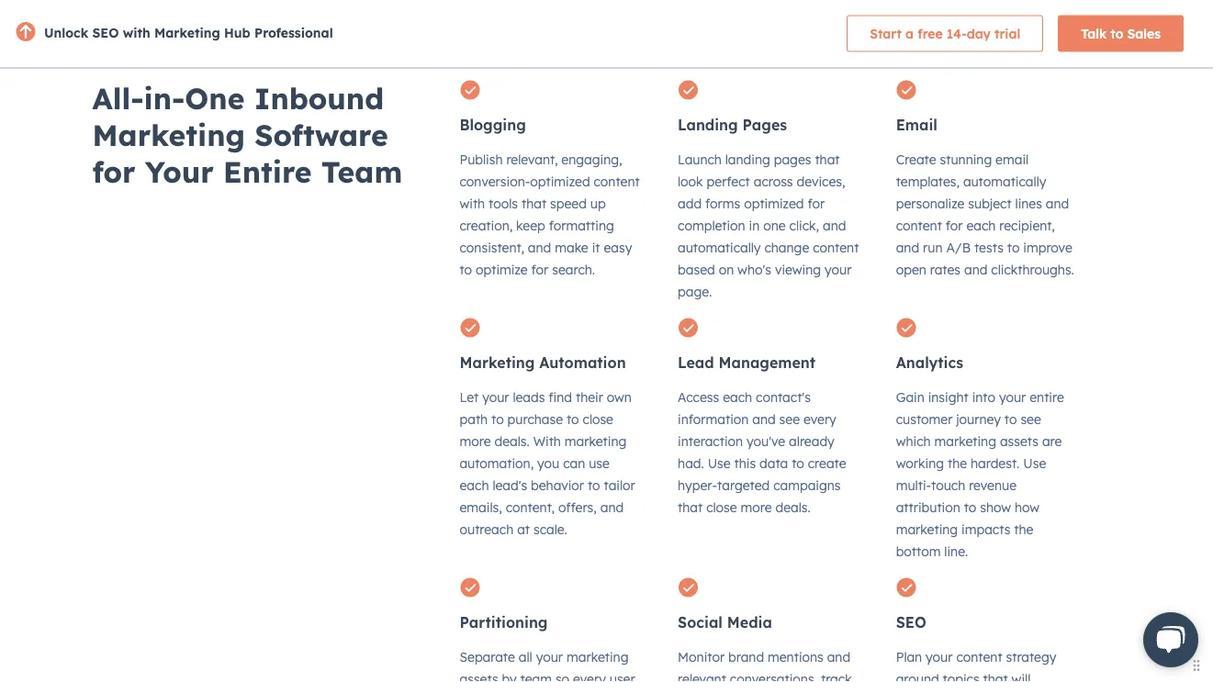 Task type: locate. For each thing, give the bounding box(es) containing it.
partitioning
[[460, 613, 548, 632]]

1 vertical spatial each
[[723, 389, 752, 405]]

content up up
[[594, 173, 640, 189]]

for inside create stunning email templates, automatically personalize subject lines and content for each recipient, and run a/b tests to improve open rates and clickthroughs.
[[946, 217, 963, 233]]

1 vertical spatial marketing
[[92, 116, 245, 153]]

1 vertical spatial assets
[[460, 671, 498, 683]]

2 see from the left
[[1021, 411, 1042, 427]]

each up tests
[[967, 217, 996, 233]]

make
[[555, 239, 589, 256]]

the
[[948, 455, 967, 471], [1014, 521, 1034, 538]]

every up already
[[804, 411, 837, 427]]

content down the personalize
[[896, 217, 942, 233]]

for left your
[[92, 153, 136, 190]]

optimized
[[530, 173, 590, 189], [744, 195, 804, 211]]

more down path
[[460, 433, 491, 449]]

and down tests
[[964, 262, 988, 278]]

content down the 'click,'
[[813, 239, 859, 256]]

each up emails,
[[460, 477, 489, 493]]

assets inside separate all your marketing assets by team so every use
[[460, 671, 498, 683]]

plan
[[896, 649, 922, 665]]

0 vertical spatial every
[[804, 411, 837, 427]]

lead management
[[678, 353, 816, 372]]

0 horizontal spatial each
[[460, 477, 489, 493]]

each up information
[[723, 389, 752, 405]]

automatically up "on"
[[678, 239, 761, 256]]

interaction
[[678, 433, 743, 449]]

that down hyper-
[[678, 499, 703, 516]]

0 vertical spatial with
[[123, 25, 150, 41]]

marketing up the so
[[567, 649, 629, 665]]

stunning
[[940, 151, 992, 167]]

2 horizontal spatial each
[[967, 217, 996, 233]]

deals. down 'campaigns'
[[776, 499, 811, 516]]

keep
[[516, 217, 545, 233]]

the down how at the bottom right of the page
[[1014, 521, 1034, 538]]

that up keep
[[522, 195, 547, 211]]

with
[[123, 25, 150, 41], [460, 195, 485, 211]]

2 use from the left
[[1024, 455, 1047, 471]]

1 horizontal spatial every
[[804, 411, 837, 427]]

2 vertical spatial marketing
[[460, 353, 535, 372]]

0 horizontal spatial assets
[[460, 671, 498, 683]]

see
[[780, 411, 800, 427], [1021, 411, 1042, 427]]

each inside access each contact's information and see every interaction you've already had. use this data to create hyper-targeted campaigns that close more deals.
[[723, 389, 752, 405]]

with up creation,
[[460, 195, 485, 211]]

for inside all-in-one inbound marketing software for your entire team
[[92, 153, 136, 190]]

1 horizontal spatial use
[[1024, 455, 1047, 471]]

0 horizontal spatial use
[[708, 455, 731, 471]]

conversion-
[[460, 173, 530, 189]]

seo up plan at the right of page
[[896, 613, 927, 632]]

seo
[[92, 25, 119, 41], [896, 613, 927, 632]]

with up all-
[[123, 25, 150, 41]]

that inside the launch landing pages that look perfect across devices, add forms optimized for completion in one click, and automatically change content based on who's viewing your page.
[[815, 151, 840, 167]]

optimized up 'speed'
[[530, 173, 590, 189]]

1 horizontal spatial close
[[707, 499, 737, 516]]

to inside access each contact's information and see every interaction you've already had. use this data to create hyper-targeted campaigns that close more deals.
[[792, 455, 805, 471]]

automatically
[[964, 173, 1047, 189], [678, 239, 761, 256]]

customer
[[896, 411, 953, 427]]

bottom
[[896, 544, 941, 560]]

deals. up automation,
[[495, 433, 530, 449]]

1 use from the left
[[708, 455, 731, 471]]

each inside create stunning email templates, automatically personalize subject lines and content for each recipient, and run a/b tests to improve open rates and clickthroughs.
[[967, 217, 996, 233]]

0 horizontal spatial see
[[780, 411, 800, 427]]

marketing up use
[[565, 433, 627, 449]]

content
[[594, 173, 640, 189], [896, 217, 942, 233], [813, 239, 859, 256], [957, 649, 1003, 665]]

and down the tailor
[[600, 499, 624, 516]]

0 horizontal spatial seo
[[92, 25, 119, 41]]

that up devices,
[[815, 151, 840, 167]]

close down the their at the left bottom of the page
[[583, 411, 614, 427]]

perfect
[[707, 173, 750, 189]]

and right mentions
[[827, 649, 851, 665]]

use down are
[[1024, 455, 1047, 471]]

and
[[1046, 195, 1070, 211], [823, 217, 846, 233], [528, 239, 551, 256], [896, 239, 920, 256], [964, 262, 988, 278], [753, 411, 776, 427], [600, 499, 624, 516], [827, 649, 851, 665]]

automatically inside the launch landing pages that look perfect across devices, add forms optimized for completion in one click, and automatically change content based on who's viewing your page.
[[678, 239, 761, 256]]

to right path
[[492, 411, 504, 427]]

a
[[906, 25, 914, 41]]

0 vertical spatial deals.
[[495, 433, 530, 449]]

across
[[754, 173, 793, 189]]

click,
[[790, 217, 819, 233]]

assets up hardest. at right
[[1000, 433, 1039, 449]]

1 vertical spatial deals.
[[776, 499, 811, 516]]

rates
[[930, 262, 961, 278]]

start
[[870, 25, 902, 41]]

automatically inside create stunning email templates, automatically personalize subject lines and content for each recipient, and run a/b tests to improve open rates and clickthroughs.
[[964, 173, 1047, 189]]

1 vertical spatial close
[[707, 499, 737, 516]]

hub
[[224, 25, 250, 41]]

0 horizontal spatial optimized
[[530, 173, 590, 189]]

that
[[815, 151, 840, 167], [522, 195, 547, 211], [678, 499, 703, 516], [983, 671, 1008, 683]]

1 vertical spatial the
[[1014, 521, 1034, 538]]

that inside access each contact's information and see every interaction you've already had. use this data to create hyper-targeted campaigns that close more deals.
[[678, 499, 703, 516]]

to right talk
[[1111, 25, 1124, 41]]

to down 'consistent,'
[[460, 262, 472, 278]]

for up a/b
[[946, 217, 963, 233]]

1 horizontal spatial each
[[723, 389, 752, 405]]

campaigns
[[774, 477, 841, 493]]

0 vertical spatial close
[[583, 411, 614, 427]]

seo right unlock
[[92, 25, 119, 41]]

optimized up one
[[744, 195, 804, 211]]

use down the interaction
[[708, 455, 731, 471]]

your right let on the bottom left of page
[[482, 389, 509, 405]]

1 horizontal spatial optimized
[[744, 195, 804, 211]]

pages
[[774, 151, 812, 167]]

a/b
[[947, 239, 971, 256]]

close inside let your leads find their own path to purchase to close more deals. with marketing automation, you can use each lead's behavior to tailor emails, content, offers, and outreach at scale.
[[583, 411, 614, 427]]

lines
[[1016, 195, 1043, 211]]

more inside let your leads find their own path to purchase to close more deals. with marketing automation, you can use each lead's behavior to tailor emails, content, offers, and outreach at scale.
[[460, 433, 491, 449]]

deals.
[[495, 433, 530, 449], [776, 499, 811, 516]]

to right tests
[[1007, 239, 1020, 256]]

lead's
[[493, 477, 527, 493]]

talk
[[1081, 25, 1107, 41]]

and up the you've
[[753, 411, 776, 427]]

own
[[607, 389, 632, 405]]

0 vertical spatial automatically
[[964, 173, 1047, 189]]

your inside the launch landing pages that look perfect across devices, add forms optimized for completion in one click, and automatically change content based on who's viewing your page.
[[825, 262, 852, 278]]

and right the 'click,'
[[823, 217, 846, 233]]

content inside publish relevant, engaging, conversion-optimized content with tools that speed up creation, keep formatting consistent, and make it easy to optimize for search.
[[594, 173, 640, 189]]

to up 'campaigns'
[[792, 455, 805, 471]]

your inside separate all your marketing assets by team so every use
[[536, 649, 563, 665]]

see down entire
[[1021, 411, 1042, 427]]

each inside let your leads find their own path to purchase to close more deals. with marketing automation, you can use each lead's behavior to tailor emails, content, offers, and outreach at scale.
[[460, 477, 489, 493]]

and down keep
[[528, 239, 551, 256]]

inbound
[[254, 80, 384, 116]]

0 vertical spatial optimized
[[530, 173, 590, 189]]

with
[[533, 433, 561, 449]]

close down targeted
[[707, 499, 737, 516]]

multi-
[[896, 477, 931, 493]]

marketing inside let your leads find their own path to purchase to close more deals. with marketing automation, you can use each lead's behavior to tailor emails, content, offers, and outreach at scale.
[[565, 433, 627, 449]]

each
[[967, 217, 996, 233], [723, 389, 752, 405], [460, 477, 489, 493]]

0 vertical spatial the
[[948, 455, 967, 471]]

1 see from the left
[[780, 411, 800, 427]]

for left search.
[[531, 262, 549, 278]]

and right the lines
[[1046, 195, 1070, 211]]

relevant
[[678, 671, 726, 683]]

for inside publish relevant, engaging, conversion-optimized content with tools that speed up creation, keep formatting consistent, and make it easy to optimize for search.
[[531, 262, 549, 278]]

0 horizontal spatial deals.
[[495, 433, 530, 449]]

1 horizontal spatial with
[[460, 195, 485, 211]]

to right journey
[[1005, 411, 1017, 427]]

devices,
[[797, 173, 846, 189]]

social
[[678, 613, 723, 632]]

0 horizontal spatial close
[[583, 411, 614, 427]]

0 vertical spatial assets
[[1000, 433, 1039, 449]]

content up topics
[[957, 649, 1003, 665]]

1 vertical spatial more
[[741, 499, 772, 516]]

social media
[[678, 613, 772, 632]]

1 vertical spatial optimized
[[744, 195, 804, 211]]

your up around
[[926, 649, 953, 665]]

open
[[896, 262, 927, 278]]

one
[[764, 217, 786, 233]]

0 vertical spatial more
[[460, 433, 491, 449]]

that right topics
[[983, 671, 1008, 683]]

1 horizontal spatial seo
[[896, 613, 927, 632]]

impacts
[[962, 521, 1011, 538]]

your right viewing
[[825, 262, 852, 278]]

0 horizontal spatial automatically
[[678, 239, 761, 256]]

more
[[460, 433, 491, 449], [741, 499, 772, 516]]

your up the so
[[536, 649, 563, 665]]

use
[[589, 455, 610, 471]]

1 vertical spatial every
[[573, 671, 606, 683]]

1 vertical spatial with
[[460, 195, 485, 211]]

0 horizontal spatial every
[[573, 671, 606, 683]]

your right into
[[999, 389, 1026, 405]]

more down targeted
[[741, 499, 772, 516]]

to
[[1111, 25, 1124, 41], [1007, 239, 1020, 256], [460, 262, 472, 278], [492, 411, 504, 427], [567, 411, 579, 427], [1005, 411, 1017, 427], [792, 455, 805, 471], [588, 477, 600, 493], [964, 499, 977, 516]]

see down contact's
[[780, 411, 800, 427]]

0 horizontal spatial more
[[460, 433, 491, 449]]

separate all your marketing assets by team so every use
[[460, 649, 635, 683]]

0 vertical spatial each
[[967, 217, 996, 233]]

gain insight into your entire customer journey to see which marketing assets are working the hardest. use multi-touch revenue attribution to show how marketing impacts the bottom line.
[[896, 389, 1064, 560]]

close
[[583, 411, 614, 427], [707, 499, 737, 516]]

1 horizontal spatial automatically
[[964, 173, 1047, 189]]

close inside access each contact's information and see every interaction you've already had. use this data to create hyper-targeted campaigns that close more deals.
[[707, 499, 737, 516]]

to left show
[[964, 499, 977, 516]]

analytics
[[896, 353, 964, 372]]

content inside create stunning email templates, automatically personalize subject lines and content for each recipient, and run a/b tests to improve open rates and clickthroughs.
[[896, 217, 942, 233]]

1 horizontal spatial more
[[741, 499, 772, 516]]

every right the so
[[573, 671, 606, 683]]

1 vertical spatial automatically
[[678, 239, 761, 256]]

assets down separate
[[460, 671, 498, 683]]

insight
[[928, 389, 969, 405]]

offers,
[[558, 499, 597, 516]]

completion
[[678, 217, 746, 233]]

1 horizontal spatial assets
[[1000, 433, 1039, 449]]

professional
[[254, 25, 333, 41]]

blogging
[[460, 115, 526, 134]]

content inside the launch landing pages that look perfect across devices, add forms optimized for completion in one click, and automatically change content based on who's viewing your page.
[[813, 239, 859, 256]]

marketing down journey
[[935, 433, 997, 449]]

show
[[980, 499, 1011, 516]]

marketing inside separate all your marketing assets by team so every use
[[567, 649, 629, 665]]

14-
[[947, 25, 967, 41]]

mentions
[[768, 649, 824, 665]]

automatically down email
[[964, 173, 1047, 189]]

1 horizontal spatial see
[[1021, 411, 1042, 427]]

0 vertical spatial seo
[[92, 25, 119, 41]]

for down devices,
[[808, 195, 825, 211]]

1 horizontal spatial deals.
[[776, 499, 811, 516]]

topics
[[943, 671, 980, 683]]

your
[[825, 262, 852, 278], [482, 389, 509, 405], [999, 389, 1026, 405], [536, 649, 563, 665], [926, 649, 953, 665]]

find
[[549, 389, 572, 405]]

creation,
[[460, 217, 513, 233]]

you've
[[747, 433, 786, 449]]

marketing
[[154, 25, 220, 41], [92, 116, 245, 153], [460, 353, 535, 372]]

publish
[[460, 151, 503, 167]]

working
[[896, 455, 944, 471]]

automation,
[[460, 455, 534, 471]]

monitor brand mentions and relevant conversations, trac
[[678, 649, 859, 683]]

to down find
[[567, 411, 579, 427]]

journey
[[957, 411, 1001, 427]]

2 vertical spatial each
[[460, 477, 489, 493]]

the up the touch
[[948, 455, 967, 471]]



Task type: describe. For each thing, give the bounding box(es) containing it.
day
[[967, 25, 991, 41]]

landing
[[678, 115, 738, 134]]

around
[[896, 671, 939, 683]]

all-in-one inbound marketing software for your entire team
[[92, 80, 403, 190]]

with inside publish relevant, engaging, conversion-optimized content with tools that speed up creation, keep formatting consistent, and make it easy to optimize for search.
[[460, 195, 485, 211]]

how
[[1015, 499, 1040, 516]]

tests
[[975, 239, 1004, 256]]

which
[[896, 433, 931, 449]]

your inside let your leads find their own path to purchase to close more deals. with marketing automation, you can use each lead's behavior to tailor emails, content, offers, and outreach at scale.
[[482, 389, 509, 405]]

improve
[[1024, 239, 1073, 256]]

every inside access each contact's information and see every interaction you've already had. use this data to create hyper-targeted campaigns that close more deals.
[[804, 411, 837, 427]]

your inside gain insight into your entire customer journey to see which marketing assets are working the hardest. use multi-touch revenue attribution to show how marketing impacts the bottom line.
[[999, 389, 1026, 405]]

recipient,
[[1000, 217, 1055, 233]]

entire
[[223, 153, 312, 190]]

and inside access each contact's information and see every interaction you've already had. use this data to create hyper-targeted campaigns that close more deals.
[[753, 411, 776, 427]]

revenue
[[969, 477, 1017, 493]]

emails,
[[460, 499, 502, 516]]

look
[[678, 173, 703, 189]]

contact's
[[756, 389, 811, 405]]

launch
[[678, 151, 722, 167]]

hyper-
[[678, 477, 718, 493]]

touch
[[931, 477, 966, 493]]

gain
[[896, 389, 925, 405]]

tailor
[[604, 477, 635, 493]]

are
[[1043, 433, 1062, 449]]

create stunning email templates, automatically personalize subject lines and content for each recipient, and run a/b tests to improve open rates and clickthroughs.
[[896, 151, 1075, 278]]

let your leads find their own path to purchase to close more deals. with marketing automation, you can use each lead's behavior to tailor emails, content, offers, and outreach at scale.
[[460, 389, 635, 538]]

to inside publish relevant, engaging, conversion-optimized content with tools that speed up creation, keep formatting consistent, and make it easy to optimize for search.
[[460, 262, 472, 278]]

can
[[563, 455, 585, 471]]

to inside button
[[1111, 25, 1124, 41]]

content,
[[506, 499, 555, 516]]

by
[[502, 671, 517, 683]]

optimized inside publish relevant, engaging, conversion-optimized content with tools that speed up creation, keep formatting consistent, and make it easy to optimize for search.
[[530, 173, 590, 189]]

that inside publish relevant, engaging, conversion-optimized content with tools that speed up creation, keep formatting consistent, and make it easy to optimize for search.
[[522, 195, 547, 211]]

sales
[[1128, 25, 1161, 41]]

that inside plan your content strategy around topics that wil
[[983, 671, 1008, 683]]

1 vertical spatial seo
[[896, 613, 927, 632]]

on
[[719, 262, 734, 278]]

separate
[[460, 649, 515, 665]]

start a free 14-day trial
[[870, 25, 1021, 41]]

personalize
[[896, 195, 965, 211]]

content inside plan your content strategy around topics that wil
[[957, 649, 1003, 665]]

lead
[[678, 353, 714, 372]]

strategy
[[1006, 649, 1057, 665]]

and inside the monitor brand mentions and relevant conversations, trac
[[827, 649, 851, 665]]

and inside the launch landing pages that look perfect across devices, add forms optimized for completion in one click, and automatically change content based on who's viewing your page.
[[823, 217, 846, 233]]

engaging,
[[562, 151, 622, 167]]

and inside let your leads find their own path to purchase to close more deals. with marketing automation, you can use each lead's behavior to tailor emails, content, offers, and outreach at scale.
[[600, 499, 624, 516]]

for inside the launch landing pages that look perfect across devices, add forms optimized for completion in one click, and automatically change content based on who's viewing your page.
[[808, 195, 825, 211]]

up
[[590, 195, 606, 211]]

brand
[[728, 649, 764, 665]]

deals. inside let your leads find their own path to purchase to close more deals. with marketing automation, you can use each lead's behavior to tailor emails, content, offers, and outreach at scale.
[[495, 433, 530, 449]]

email
[[896, 115, 938, 134]]

line.
[[945, 544, 968, 560]]

data
[[760, 455, 788, 471]]

conversations,
[[730, 671, 818, 683]]

see inside access each contact's information and see every interaction you've already had. use this data to create hyper-targeted campaigns that close more deals.
[[780, 411, 800, 427]]

to inside create stunning email templates, automatically personalize subject lines and content for each recipient, and run a/b tests to improve open rates and clickthroughs.
[[1007, 239, 1020, 256]]

to down use
[[588, 477, 600, 493]]

create
[[808, 455, 847, 471]]

create
[[896, 151, 937, 167]]

free
[[918, 25, 943, 41]]

0 horizontal spatial the
[[948, 455, 967, 471]]

based
[[678, 262, 715, 278]]

more inside access each contact's information and see every interaction you've already had. use this data to create hyper-targeted campaigns that close more deals.
[[741, 499, 772, 516]]

and inside publish relevant, engaging, conversion-optimized content with tools that speed up creation, keep formatting consistent, and make it easy to optimize for search.
[[528, 239, 551, 256]]

outreach
[[460, 521, 514, 538]]

and up open on the top right of the page
[[896, 239, 920, 256]]

your
[[145, 153, 214, 190]]

entire
[[1030, 389, 1064, 405]]

pages
[[743, 115, 787, 134]]

use inside gain insight into your entire customer journey to see which marketing assets are working the hardest. use multi-touch revenue attribution to show how marketing impacts the bottom line.
[[1024, 455, 1047, 471]]

0 vertical spatial marketing
[[154, 25, 220, 41]]

media
[[727, 613, 772, 632]]

viewing
[[775, 262, 821, 278]]

marketing down attribution
[[896, 521, 958, 538]]

see inside gain insight into your entire customer journey to see which marketing assets are working the hardest. use multi-touch revenue attribution to show how marketing impacts the bottom line.
[[1021, 411, 1042, 427]]

run
[[923, 239, 943, 256]]

unlock
[[44, 25, 88, 41]]

behavior
[[531, 477, 584, 493]]

chat widget region
[[1114, 594, 1213, 683]]

optimized inside the launch landing pages that look perfect across devices, add forms optimized for completion in one click, and automatically change content based on who's viewing your page.
[[744, 195, 804, 211]]

their
[[576, 389, 603, 405]]

landing
[[726, 151, 771, 167]]

attribution
[[896, 499, 961, 516]]

talk to sales button
[[1058, 15, 1184, 52]]

trial
[[995, 25, 1021, 41]]

targeted
[[717, 477, 770, 493]]

scale.
[[534, 521, 567, 538]]

access each contact's information and see every interaction you've already had. use this data to create hyper-targeted campaigns that close more deals.
[[678, 389, 847, 516]]

who's
[[738, 262, 772, 278]]

your inside plan your content strategy around topics that wil
[[926, 649, 953, 665]]

talk to sales
[[1081, 25, 1161, 41]]

formatting
[[549, 217, 614, 233]]

so
[[556, 671, 570, 683]]

start a free 14-day trial button
[[847, 15, 1044, 52]]

deals. inside access each contact's information and see every interaction you've already had. use this data to create hyper-targeted campaigns that close more deals.
[[776, 499, 811, 516]]

use inside access each contact's information and see every interaction you've already had. use this data to create hyper-targeted campaigns that close more deals.
[[708, 455, 731, 471]]

search.
[[552, 262, 595, 278]]

marketing inside all-in-one inbound marketing software for your entire team
[[92, 116, 245, 153]]

assets inside gain insight into your entire customer journey to see which marketing assets are working the hardest. use multi-touch revenue attribution to show how marketing impacts the bottom line.
[[1000, 433, 1039, 449]]

into
[[972, 389, 996, 405]]

monitor
[[678, 649, 725, 665]]

every inside separate all your marketing assets by team so every use
[[573, 671, 606, 683]]

access
[[678, 389, 719, 405]]

unlock seo with marketing hub professional
[[44, 25, 333, 41]]

plan your content strategy around topics that wil
[[896, 649, 1066, 683]]

1 horizontal spatial the
[[1014, 521, 1034, 538]]

publish relevant, engaging, conversion-optimized content with tools that speed up creation, keep formatting consistent, and make it easy to optimize for search.
[[460, 151, 640, 278]]

relevant,
[[507, 151, 558, 167]]

0 horizontal spatial with
[[123, 25, 150, 41]]

at
[[517, 521, 530, 538]]

you
[[537, 455, 560, 471]]

easy
[[604, 239, 632, 256]]

automation
[[539, 353, 626, 372]]

leads
[[513, 389, 545, 405]]



Task type: vqa. For each thing, say whether or not it's contained in the screenshot.


